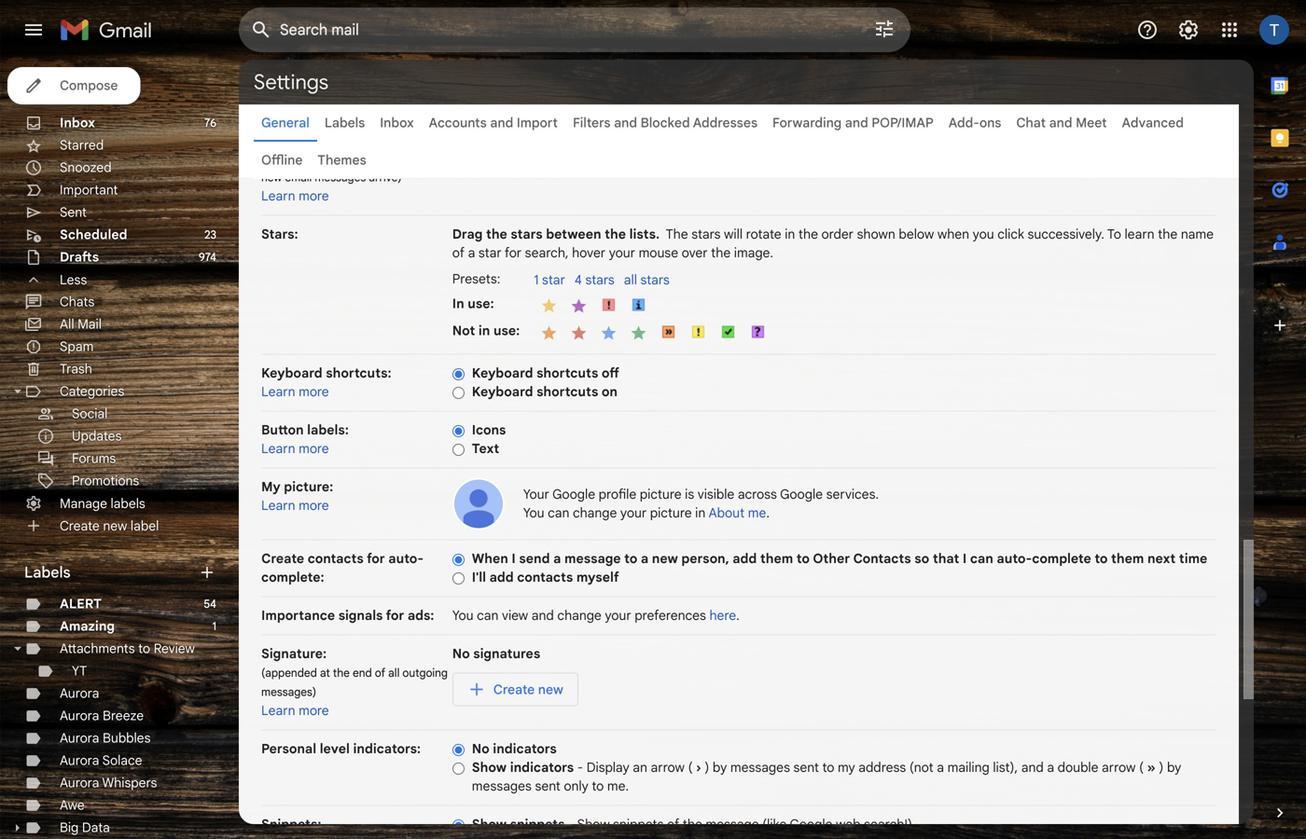 Task type: vqa. For each thing, say whether or not it's contained in the screenshot.
calendar
no



Task type: locate. For each thing, give the bounding box(es) containing it.
address
[[859, 760, 906, 776]]

to down labels link
[[331, 133, 342, 147]]

by right »
[[1167, 760, 1182, 776]]

keyboard inside keyboard shortcuts: learn more
[[261, 365, 323, 382]]

- for show snippets of the message (like google web search!).
[[568, 817, 574, 833]]

0 horizontal spatial arrow
[[651, 760, 685, 776]]

0 horizontal spatial on
[[327, 152, 340, 166]]

amazing link
[[60, 619, 115, 635]]

2 aurora from the top
[[60, 708, 99, 725]]

yt
[[72, 664, 87, 680]]

learn more link down messages)
[[261, 703, 329, 720]]

for up signals in the bottom of the page
[[367, 551, 385, 567]]

1 ( from the left
[[688, 760, 693, 776]]

snippets:
[[261, 817, 321, 833]]

2 horizontal spatial create
[[493, 682, 535, 698]]

and left 'import'
[[490, 115, 514, 131]]

more down messages)
[[299, 703, 329, 720]]

0 vertical spatial contacts
[[308, 551, 364, 567]]

arrive)
[[369, 171, 402, 185]]

0 vertical spatial labels
[[325, 115, 365, 131]]

import
[[517, 115, 558, 131]]

I'll add contacts myself radio
[[452, 572, 465, 586]]

new down signatures
[[538, 682, 564, 698]]

0 horizontal spatial contacts
[[308, 551, 364, 567]]

1 vertical spatial 1
[[212, 620, 217, 634]]

0 horizontal spatial when
[[412, 152, 440, 166]]

3 learn more link from the top
[[261, 441, 329, 457]]

in right not
[[479, 323, 490, 339]]

0 horizontal spatial inbox link
[[60, 115, 95, 131]]

(like
[[763, 817, 787, 833]]

meet
[[1076, 115, 1107, 131]]

no for no signatures
[[452, 646, 470, 663]]

1 horizontal spatial auto-
[[997, 551, 1032, 567]]

a inside the stars will rotate in the order shown below when you click successively. to learn the name of a star for search, hover your mouse over the image.
[[468, 245, 475, 261]]

show right show indicators option
[[472, 760, 507, 776]]

1 horizontal spatial -
[[577, 760, 583, 776]]

2 vertical spatial create
[[493, 682, 535, 698]]

all mail
[[60, 316, 102, 333]]

5 aurora from the top
[[60, 776, 99, 792]]

text
[[472, 441, 499, 457]]

gmail
[[299, 133, 328, 147]]

1 horizontal spatial no
[[472, 741, 490, 758]]

learn up button
[[261, 384, 295, 400]]

-
[[577, 760, 583, 776], [568, 817, 574, 833]]

inbox up starred on the left
[[60, 115, 95, 131]]

0 horizontal spatial star
[[479, 245, 502, 261]]

when for below
[[938, 226, 970, 243]]

general
[[261, 115, 310, 131]]

shortcuts for off
[[537, 365, 598, 382]]

more inside the my picture: learn more
[[299, 498, 329, 514]]

0 horizontal spatial sent
[[535, 779, 561, 795]]

Icons radio
[[452, 424, 465, 438]]

all left outgoing
[[388, 667, 400, 681]]

1 horizontal spatial .
[[767, 505, 770, 522]]

None search field
[[239, 7, 911, 52]]

- up the only on the bottom of page
[[577, 760, 583, 776]]

stars inside the stars will rotate in the order shown below when you click successively. to learn the name of a star for search, hover your mouse over the image.
[[692, 226, 721, 243]]

learn inside keyboard shortcuts: learn more
[[261, 384, 295, 400]]

pop/imap
[[872, 115, 934, 131]]

alert
[[60, 596, 102, 613]]

indicators up show indicators -
[[493, 741, 557, 758]]

new inside button
[[538, 682, 564, 698]]

the right learn
[[1158, 226, 1178, 243]]

1 horizontal spatial message
[[706, 817, 759, 833]]

the inside signature: (appended at the end of all outgoing messages) learn more
[[333, 667, 350, 681]]

google right your
[[553, 487, 595, 503]]

learn down button
[[261, 441, 295, 457]]

0 vertical spatial .
[[767, 505, 770, 522]]

sent inside ) by messages sent only to me.
[[535, 779, 561, 795]]

1 auto- from the left
[[388, 551, 424, 567]]

to inside ) by messages sent only to me.
[[592, 779, 604, 795]]

picture left 'is'
[[640, 487, 682, 503]]

3 learn from the top
[[261, 441, 295, 457]]

create inside manage labels create new label
[[60, 518, 100, 535]]

No indicators radio
[[452, 744, 465, 758]]

learn more link down button
[[261, 441, 329, 457]]

tab list
[[1254, 60, 1307, 773]]

learn for keyboard
[[261, 384, 295, 400]]

1 horizontal spatial on
[[602, 384, 618, 400]]

0 vertical spatial add
[[733, 551, 757, 567]]

0 horizontal spatial you
[[452, 608, 474, 624]]

0 vertical spatial 1
[[534, 272, 539, 288]]

keyboard for keyboard shortcuts on
[[472, 384, 533, 400]]

indicators down 'no indicators'
[[510, 760, 574, 776]]

- down the only on the bottom of page
[[568, 817, 574, 833]]

services.
[[826, 487, 879, 503]]

1 down search,
[[534, 272, 539, 288]]

and right filters
[[614, 115, 637, 131]]

sent
[[60, 204, 87, 221]]

signature: (appended at the end of all outgoing messages) learn more
[[261, 646, 448, 720]]

1 vertical spatial create
[[261, 551, 304, 567]]

signatures
[[473, 646, 541, 663]]

more up labels:
[[299, 384, 329, 400]]

the right at
[[333, 667, 350, 681]]

yt link
[[72, 664, 87, 680]]

a down drag
[[468, 245, 475, 261]]

the down ›
[[683, 817, 703, 833]]

0 horizontal spatial by
[[713, 760, 727, 776]]

2 shortcuts from the top
[[537, 384, 598, 400]]

4 more from the top
[[299, 498, 329, 514]]

when for desktop
[[412, 152, 440, 166]]

shortcuts down keyboard shortcuts off
[[537, 384, 598, 400]]

4 aurora from the top
[[60, 753, 99, 769]]

0 horizontal spatial 1
[[212, 620, 217, 634]]

learn inside the my picture: learn more
[[261, 498, 295, 514]]

change down myself
[[558, 608, 602, 624]]

create inside create contacts for auto- complete:
[[261, 551, 304, 567]]

you down the i'll add contacts myself radio
[[452, 608, 474, 624]]

advanced search options image
[[866, 10, 903, 48]]

1 arrow from the left
[[651, 760, 685, 776]]

0 vertical spatial you
[[523, 505, 545, 522]]

of for show snippets - show snippets of the message (like google web search!).
[[667, 817, 680, 833]]

arrow
[[651, 760, 685, 776], [1102, 760, 1136, 776]]

1 horizontal spatial can
[[548, 505, 570, 522]]

) right ›
[[705, 760, 710, 776]]

1 horizontal spatial inbox
[[380, 115, 414, 131]]

0 horizontal spatial create
[[60, 518, 100, 535]]

i'll add contacts myself
[[472, 570, 619, 586]]

) right »
[[1159, 760, 1164, 776]]

to left review
[[138, 641, 150, 657]]

learn inside signature: (appended at the end of all outgoing messages) learn more
[[261, 703, 295, 720]]

filters and blocked addresses
[[573, 115, 758, 131]]

2 ) from the left
[[1159, 760, 1164, 776]]

more inside button labels: learn more
[[299, 441, 329, 457]]

2 vertical spatial in
[[695, 505, 706, 522]]

1 for 1
[[212, 620, 217, 634]]

3 aurora from the top
[[60, 731, 99, 747]]

can down your
[[548, 505, 570, 522]]

learn down email
[[261, 188, 295, 204]]

2 horizontal spatial of
[[667, 817, 680, 833]]

1 horizontal spatial inbox link
[[380, 115, 414, 131]]

messages down show indicators -
[[472, 779, 532, 795]]

arrow right an
[[651, 760, 685, 776]]

shortcuts up keyboard shortcuts on in the left top of the page
[[537, 365, 598, 382]]

0 horizontal spatial labels
[[24, 564, 71, 582]]

for inside the stars will rotate in the order shown below when you click successively. to learn the name of a star for search, hover your mouse over the image.
[[505, 245, 522, 261]]

1 inside labels navigation
[[212, 620, 217, 634]]

1 aurora from the top
[[60, 686, 99, 702]]

1 vertical spatial contacts
[[517, 570, 573, 586]]

on inside (allows gmail to display popup notifications on your desktop when new email messages arrive) learn more
[[327, 152, 340, 166]]

23
[[205, 228, 217, 242]]

them left next in the bottom right of the page
[[1112, 551, 1145, 567]]

for inside create contacts for auto- complete:
[[367, 551, 385, 567]]

(appended
[[261, 667, 317, 681]]

button
[[261, 422, 304, 439]]

message left (like
[[706, 817, 759, 833]]

. down across
[[767, 505, 770, 522]]

compose button
[[7, 67, 140, 105]]

addresses
[[693, 115, 758, 131]]

0 vertical spatial sent
[[794, 760, 819, 776]]

starred
[[60, 137, 104, 154]]

to inside (allows gmail to display popup notifications on your desktop when new email messages arrive) learn more
[[331, 133, 342, 147]]

2 vertical spatial of
[[667, 817, 680, 833]]

keyboard up button
[[261, 365, 323, 382]]

1 vertical spatial on
[[602, 384, 618, 400]]

use: right not
[[494, 323, 520, 339]]

learn more link for button
[[261, 441, 329, 457]]

and right chat on the top right of page
[[1050, 115, 1073, 131]]

1 horizontal spatial (
[[1139, 760, 1144, 776]]

more inside keyboard shortcuts: learn more
[[299, 384, 329, 400]]

show down the only on the bottom of page
[[577, 817, 610, 833]]

2 vertical spatial for
[[386, 608, 404, 624]]

1 learn more link from the top
[[261, 188, 329, 204]]

no left signatures
[[452, 646, 470, 663]]

and right list),
[[1022, 760, 1044, 776]]

create contacts for auto- complete:
[[261, 551, 424, 586]]

snippets down me.
[[613, 817, 664, 833]]

keyboard for keyboard shortcuts off
[[472, 365, 533, 382]]

aurora for aurora bubbles
[[60, 731, 99, 747]]

0 vertical spatial of
[[452, 245, 465, 261]]

1 horizontal spatial when
[[938, 226, 970, 243]]

in
[[785, 226, 795, 243], [479, 323, 490, 339], [695, 505, 706, 522]]

0 vertical spatial for
[[505, 245, 522, 261]]

aurora down aurora link
[[60, 708, 99, 725]]

0 vertical spatial messages
[[315, 171, 366, 185]]

1 horizontal spatial i
[[963, 551, 967, 567]]

the left lists.
[[605, 226, 626, 243]]

when left you
[[938, 226, 970, 243]]

0 horizontal spatial (
[[688, 760, 693, 776]]

change
[[573, 505, 617, 522], [558, 608, 602, 624]]

on down 'off'
[[602, 384, 618, 400]]

( left »
[[1139, 760, 1144, 776]]

learn more link for (allows
[[261, 188, 329, 204]]

popup
[[383, 133, 416, 147]]

inbox up popup
[[380, 115, 414, 131]]

in down visible at bottom
[[695, 505, 706, 522]]

below
[[899, 226, 934, 243]]

labels inside labels navigation
[[24, 564, 71, 582]]

when down popup
[[412, 152, 440, 166]]

your down myself
[[605, 608, 631, 624]]

main menu image
[[22, 19, 45, 41]]

contacts up complete:
[[308, 551, 364, 567]]

aurora for aurora breeze
[[60, 708, 99, 725]]

more inside (allows gmail to display popup notifications on your desktop when new email messages arrive) learn more
[[299, 188, 329, 204]]

1 horizontal spatial labels
[[325, 115, 365, 131]]

learn more link for keyboard
[[261, 384, 329, 400]]

create new
[[493, 682, 564, 698]]

on down gmail
[[327, 152, 340, 166]]

1 vertical spatial labels
[[24, 564, 71, 582]]

2 by from the left
[[1167, 760, 1182, 776]]

for for auto-
[[367, 551, 385, 567]]

Keyboard shortcuts off radio
[[452, 368, 465, 382]]

0 vertical spatial picture
[[640, 487, 682, 503]]

desktop
[[368, 152, 409, 166]]

will
[[724, 226, 743, 243]]

of inside the stars will rotate in the order shown below when you click successively. to learn the name of a star for search, hover your mouse over the image.
[[452, 245, 465, 261]]

mouse
[[639, 245, 679, 261]]

themes
[[318, 152, 367, 168]]

0 horizontal spatial for
[[367, 551, 385, 567]]

lists.
[[630, 226, 660, 243]]

0 horizontal spatial add
[[490, 570, 514, 586]]

0 vertical spatial star
[[479, 245, 502, 261]]

change down profile
[[573, 505, 617, 522]]

change inside your google profile picture is visible across google services. you can change your picture in about me .
[[573, 505, 617, 522]]

snippets down the only on the bottom of page
[[510, 817, 565, 833]]

0 horizontal spatial them
[[760, 551, 793, 567]]

to left me.
[[592, 779, 604, 795]]

not
[[452, 323, 475, 339]]

»
[[1147, 760, 1156, 776]]

1 ) from the left
[[705, 760, 710, 776]]

3 more from the top
[[299, 441, 329, 457]]

when inside (allows gmail to display popup notifications on your desktop when new email messages arrive) learn more
[[412, 152, 440, 166]]

2 horizontal spatial in
[[785, 226, 795, 243]]

create for create new
[[493, 682, 535, 698]]

. right preferences
[[736, 608, 740, 624]]

) inside ) by messages sent only to me.
[[1159, 760, 1164, 776]]

1 inbox link from the left
[[60, 115, 95, 131]]

shortcuts:
[[326, 365, 392, 382]]

for for ads:
[[386, 608, 404, 624]]

1 vertical spatial when
[[938, 226, 970, 243]]

2 learn more link from the top
[[261, 384, 329, 400]]

1 vertical spatial star
[[542, 272, 565, 288]]

trash
[[60, 361, 92, 377]]

me.
[[607, 779, 629, 795]]

chat and meet
[[1017, 115, 1107, 131]]

in right rotate at top right
[[785, 226, 795, 243]]

use: right in
[[468, 296, 494, 312]]

picture
[[640, 487, 682, 503], [650, 505, 692, 522]]

learn more link up button
[[261, 384, 329, 400]]

0 horizontal spatial snippets
[[510, 817, 565, 833]]

all inside signature: (appended at the end of all outgoing messages) learn more
[[388, 667, 400, 681]]

new inside manage labels create new label
[[103, 518, 127, 535]]

by inside ) by messages sent only to me.
[[1167, 760, 1182, 776]]

and for chat
[[1050, 115, 1073, 131]]

message up myself
[[565, 551, 621, 567]]

2 horizontal spatial for
[[505, 245, 522, 261]]

auto- right that
[[997, 551, 1032, 567]]

your down display
[[343, 152, 365, 166]]

0 horizontal spatial )
[[705, 760, 710, 776]]

learn
[[261, 188, 295, 204], [261, 384, 295, 400], [261, 441, 295, 457], [261, 498, 295, 514], [261, 703, 295, 720]]

keyboard right keyboard shortcuts off radio
[[472, 365, 533, 382]]

2 snippets from the left
[[613, 817, 664, 833]]

to inside labels navigation
[[138, 641, 150, 657]]

1 horizontal spatial for
[[386, 608, 404, 624]]

5 more from the top
[[299, 703, 329, 720]]

0 vertical spatial in
[[785, 226, 795, 243]]

more down picture:
[[299, 498, 329, 514]]

4 learn from the top
[[261, 498, 295, 514]]

0 horizontal spatial can
[[477, 608, 499, 624]]

all
[[624, 272, 637, 288], [388, 667, 400, 681]]

1 horizontal spatial arrow
[[1102, 760, 1136, 776]]

i right that
[[963, 551, 967, 567]]

1 vertical spatial -
[[568, 817, 574, 833]]

learn down the my
[[261, 498, 295, 514]]

i left send
[[512, 551, 516, 567]]

attachments
[[60, 641, 135, 657]]

aurora solace link
[[60, 753, 142, 769]]

over
[[682, 245, 708, 261]]

1 vertical spatial indicators
[[510, 760, 574, 776]]

snoozed link
[[60, 160, 112, 176]]

2 more from the top
[[299, 384, 329, 400]]

the
[[666, 226, 688, 243]]

1 shortcuts from the top
[[537, 365, 598, 382]]

can
[[548, 505, 570, 522], [970, 551, 994, 567], [477, 608, 499, 624]]

search,
[[525, 245, 569, 261]]

compose
[[60, 77, 118, 94]]

me
[[748, 505, 767, 522]]

4 learn more link from the top
[[261, 498, 329, 514]]

a
[[468, 245, 475, 261], [553, 551, 561, 567], [641, 551, 649, 567], [937, 760, 944, 776], [1047, 760, 1055, 776]]

star left the 4
[[542, 272, 565, 288]]

1 horizontal spatial )
[[1159, 760, 1164, 776]]

new down 'manage labels' link
[[103, 518, 127, 535]]

add
[[733, 551, 757, 567], [490, 570, 514, 586]]

importance
[[261, 608, 335, 624]]

accounts and import
[[429, 115, 558, 131]]

add down when
[[490, 570, 514, 586]]

your down lists.
[[609, 245, 636, 261]]

inbox link inside labels navigation
[[60, 115, 95, 131]]

when inside the stars will rotate in the order shown below when you click successively. to learn the name of a star for search, hover your mouse over the image.
[[938, 226, 970, 243]]

you down your
[[523, 505, 545, 522]]

(
[[688, 760, 693, 776], [1139, 760, 1144, 776]]

0 vertical spatial on
[[327, 152, 340, 166]]

1 learn from the top
[[261, 188, 295, 204]]

2 learn from the top
[[261, 384, 295, 400]]

1 horizontal spatial create
[[261, 551, 304, 567]]

social
[[72, 406, 108, 422]]

your
[[343, 152, 365, 166], [609, 245, 636, 261], [621, 505, 647, 522], [605, 608, 631, 624]]

add right the person,
[[733, 551, 757, 567]]

messages up (like
[[731, 760, 790, 776]]

1 vertical spatial all
[[388, 667, 400, 681]]

arrow left »
[[1102, 760, 1136, 776]]

i'll
[[472, 570, 486, 586]]

rotate
[[746, 226, 782, 243]]

create inside create new button
[[493, 682, 535, 698]]

is
[[685, 487, 695, 503]]

whispers
[[102, 776, 157, 792]]

1 vertical spatial in
[[479, 323, 490, 339]]

you inside your google profile picture is visible across google services. you can change your picture in about me .
[[523, 505, 545, 522]]

0 horizontal spatial messages
[[315, 171, 366, 185]]

0 vertical spatial change
[[573, 505, 617, 522]]

big data link
[[60, 820, 110, 837]]

1 vertical spatial for
[[367, 551, 385, 567]]

filters
[[573, 115, 611, 131]]

contacts down send
[[517, 570, 573, 586]]

1 horizontal spatial sent
[[794, 760, 819, 776]]

contacts
[[308, 551, 364, 567], [517, 570, 573, 586]]

keyboard up icons
[[472, 384, 533, 400]]

button labels: learn more
[[261, 422, 349, 457]]

1 horizontal spatial 1
[[534, 272, 539, 288]]

0 horizontal spatial -
[[568, 817, 574, 833]]

0 horizontal spatial no
[[452, 646, 470, 663]]

learn inside button labels: learn more
[[261, 441, 295, 457]]

sent left 'my'
[[794, 760, 819, 776]]

1 inbox from the left
[[60, 115, 95, 131]]

0 vertical spatial when
[[412, 152, 440, 166]]

more down labels:
[[299, 441, 329, 457]]

in inside the stars will rotate in the order shown below when you click successively. to learn the name of a star for search, hover your mouse over the image.
[[785, 226, 795, 243]]

when i send a message to a new person, add them to other contacts so that i can auto-complete to them next time
[[472, 551, 1208, 567]]

aurora up awe
[[60, 776, 99, 792]]

ons
[[980, 115, 1002, 131]]

to left 'my'
[[823, 760, 835, 776]]

0 horizontal spatial i
[[512, 551, 516, 567]]

show right show snippets option
[[472, 817, 507, 833]]

5 learn from the top
[[261, 703, 295, 720]]

1 horizontal spatial star
[[542, 272, 565, 288]]

labels:
[[307, 422, 349, 439]]

1 horizontal spatial add
[[733, 551, 757, 567]]

2 horizontal spatial messages
[[731, 760, 790, 776]]

1 more from the top
[[299, 188, 329, 204]]

1 horizontal spatial of
[[452, 245, 465, 261]]

new inside (allows gmail to display popup notifications on your desktop when new email messages arrive) learn more
[[261, 171, 282, 185]]

4
[[575, 272, 582, 288]]

labels navigation
[[0, 60, 239, 840]]

inbox link up popup
[[380, 115, 414, 131]]

of inside signature: (appended at the end of all outgoing messages) learn more
[[375, 667, 386, 681]]

aurora breeze
[[60, 708, 144, 725]]

by
[[713, 760, 727, 776], [1167, 760, 1182, 776]]

0 vertical spatial shortcuts
[[537, 365, 598, 382]]

1 horizontal spatial messages
[[472, 779, 532, 795]]

can inside your google profile picture is visible across google services. you can change your picture in about me .
[[548, 505, 570, 522]]

0 vertical spatial indicators
[[493, 741, 557, 758]]

1 horizontal spatial all
[[624, 272, 637, 288]]

aurora down yt link
[[60, 686, 99, 702]]

shortcuts for on
[[537, 384, 598, 400]]

1 vertical spatial of
[[375, 667, 386, 681]]

keyboard shortcuts on
[[472, 384, 618, 400]]

can left view
[[477, 608, 499, 624]]

for left search,
[[505, 245, 522, 261]]

your down profile
[[621, 505, 647, 522]]

0 horizontal spatial in
[[479, 323, 490, 339]]

0 horizontal spatial auto-
[[388, 551, 424, 567]]

1 vertical spatial you
[[452, 608, 474, 624]]

Keyboard shortcuts on radio
[[452, 386, 465, 400]]

and for accounts
[[490, 115, 514, 131]]

picture down 'is'
[[650, 505, 692, 522]]

1 vertical spatial sent
[[535, 779, 561, 795]]

1 horizontal spatial them
[[1112, 551, 1145, 567]]

0 horizontal spatial inbox
[[60, 115, 95, 131]]

you
[[973, 226, 995, 243]]

visible
[[698, 487, 735, 503]]

of for signature: (appended at the end of all outgoing messages) learn more
[[375, 667, 386, 681]]

0 vertical spatial message
[[565, 551, 621, 567]]

and right view
[[532, 608, 554, 624]]



Task type: describe. For each thing, give the bounding box(es) containing it.
2 ( from the left
[[1139, 760, 1144, 776]]

1 vertical spatial can
[[970, 551, 994, 567]]

scheduled
[[60, 227, 127, 243]]

my picture: learn more
[[261, 479, 333, 514]]

stars right the 4
[[586, 272, 615, 288]]

preferences
[[635, 608, 706, 624]]

end
[[353, 667, 372, 681]]

1 vertical spatial picture
[[650, 505, 692, 522]]

your inside (allows gmail to display popup notifications on your desktop when new email messages arrive) learn more
[[343, 152, 365, 166]]

indicators:
[[353, 741, 421, 758]]

- for display an arrow (
[[577, 760, 583, 776]]

more for shortcuts:
[[299, 384, 329, 400]]

) by messages sent only to me.
[[472, 760, 1182, 795]]

(allows gmail to display popup notifications on your desktop when new email messages arrive) learn more
[[261, 133, 440, 204]]

when
[[472, 551, 508, 567]]

learn inside (allows gmail to display popup notifications on your desktop when new email messages arrive) learn more
[[261, 188, 295, 204]]

0 horizontal spatial .
[[736, 608, 740, 624]]

chat
[[1017, 115, 1046, 131]]

auto- inside create contacts for auto- complete:
[[388, 551, 424, 567]]

manage
[[60, 496, 107, 512]]

messages)
[[261, 686, 317, 700]]

list),
[[993, 760, 1018, 776]]

1 vertical spatial change
[[558, 608, 602, 624]]

forums link
[[72, 451, 116, 467]]

2 inbox link from the left
[[380, 115, 414, 131]]

my
[[261, 479, 281, 496]]

aurora for aurora link
[[60, 686, 99, 702]]

solace
[[102, 753, 142, 769]]

and for forwarding
[[845, 115, 869, 131]]

0 horizontal spatial message
[[565, 551, 621, 567]]

starred link
[[60, 137, 104, 154]]

other
[[813, 551, 850, 567]]

all mail link
[[60, 316, 102, 333]]

1 by from the left
[[713, 760, 727, 776]]

chats
[[60, 294, 95, 310]]

1 them from the left
[[760, 551, 793, 567]]

. inside your google profile picture is visible across google services. you can change your picture in about me .
[[767, 505, 770, 522]]

and for filters
[[614, 115, 637, 131]]

notifications
[[261, 152, 324, 166]]

labels for labels link
[[325, 115, 365, 131]]

When I send a message to a new person, add them to Other Contacts so that I can auto-complete to them next time radio
[[452, 553, 465, 567]]

2 auto- from the left
[[997, 551, 1032, 567]]

a up i'll add contacts myself
[[553, 551, 561, 567]]

2 them from the left
[[1112, 551, 1145, 567]]

Text radio
[[452, 443, 465, 457]]

create new button
[[452, 673, 578, 707]]

settings image
[[1178, 19, 1200, 41]]

advanced
[[1122, 115, 1184, 131]]

general link
[[261, 115, 310, 131]]

view
[[502, 608, 528, 624]]

the right drag
[[486, 226, 508, 243]]

between
[[546, 226, 602, 243]]

stars up search,
[[511, 226, 543, 243]]

alert link
[[60, 596, 102, 613]]

email
[[285, 171, 312, 185]]

no signatures
[[452, 646, 541, 663]]

aurora bubbles link
[[60, 731, 151, 747]]

your inside your google profile picture is visible across google services. you can change your picture in about me .
[[621, 505, 647, 522]]

to left other
[[797, 551, 810, 567]]

data
[[82, 820, 110, 837]]

the down will
[[711, 245, 731, 261]]

1 vertical spatial use:
[[494, 323, 520, 339]]

learn more link for my
[[261, 498, 329, 514]]

labels heading
[[24, 564, 198, 582]]

drafts link
[[60, 249, 99, 266]]

forwarding and pop/imap
[[773, 115, 934, 131]]

1 vertical spatial messages
[[731, 760, 790, 776]]

stars down mouse
[[641, 272, 670, 288]]

aurora bubbles
[[60, 731, 151, 747]]

picture image
[[452, 478, 505, 531]]

star inside the stars will rotate in the order shown below when you click successively. to learn the name of a star for search, hover your mouse over the image.
[[479, 245, 502, 261]]

aurora for aurora solace
[[60, 753, 99, 769]]

2 vertical spatial can
[[477, 608, 499, 624]]

your google profile picture is visible across google services. you can change your picture in about me .
[[523, 487, 879, 522]]

Search mail text field
[[280, 21, 821, 39]]

1 i from the left
[[512, 551, 516, 567]]

Show snippets radio
[[452, 819, 465, 833]]

1 snippets from the left
[[510, 817, 565, 833]]

add-ons
[[949, 115, 1002, 131]]

messages inside ) by messages sent only to me.
[[472, 779, 532, 795]]

contacts inside create contacts for auto- complete:
[[308, 551, 364, 567]]

keyboard shortcuts off
[[472, 365, 620, 382]]

gmail image
[[60, 11, 161, 49]]

in inside your google profile picture is visible across google services. you can change your picture in about me .
[[695, 505, 706, 522]]

about me link
[[709, 505, 767, 522]]

messages inside (allows gmail to display popup notifications on your desktop when new email messages arrive) learn more
[[315, 171, 366, 185]]

promotions
[[72, 473, 139, 489]]

in
[[452, 296, 465, 312]]

no indicators
[[472, 741, 557, 758]]

click
[[998, 226, 1025, 243]]

an
[[633, 760, 648, 776]]

here link
[[710, 608, 736, 624]]

amazing
[[60, 619, 115, 635]]

›
[[696, 760, 702, 776]]

updates link
[[72, 428, 122, 445]]

indicators for show
[[510, 760, 574, 776]]

signals
[[338, 608, 383, 624]]

learn for my
[[261, 498, 295, 514]]

1 vertical spatial message
[[706, 817, 759, 833]]

personal
[[261, 741, 316, 758]]

themes link
[[318, 152, 367, 168]]

no for no indicators
[[472, 741, 490, 758]]

a left the person,
[[641, 551, 649, 567]]

chat and meet link
[[1017, 115, 1107, 131]]

show for show snippets
[[472, 817, 507, 833]]

forwarding
[[773, 115, 842, 131]]

1 vertical spatial add
[[490, 570, 514, 586]]

trash link
[[60, 361, 92, 377]]

name
[[1181, 226, 1214, 243]]

your inside the stars will rotate in the order shown below when you click successively. to learn the name of a star for search, hover your mouse over the image.
[[609, 245, 636, 261]]

myself
[[577, 570, 619, 586]]

stars:
[[261, 226, 298, 243]]

display
[[344, 133, 380, 147]]

the left order on the right
[[799, 226, 818, 243]]

create new label link
[[60, 518, 159, 535]]

Show indicators radio
[[452, 762, 465, 776]]

inbox inside labels navigation
[[60, 115, 95, 131]]

about
[[709, 505, 745, 522]]

new left the person,
[[652, 551, 678, 567]]

support image
[[1137, 19, 1159, 41]]

keyboard for keyboard shortcuts: learn more
[[261, 365, 323, 382]]

aurora breeze link
[[60, 708, 144, 725]]

indicators for no
[[493, 741, 557, 758]]

label
[[131, 518, 159, 535]]

search mail image
[[245, 13, 278, 47]]

google right across
[[780, 487, 823, 503]]

mail
[[78, 316, 102, 333]]

2 inbox from the left
[[380, 115, 414, 131]]

show for show indicators
[[472, 760, 507, 776]]

show snippets - show snippets of the message (like google web search!).
[[472, 817, 916, 833]]

categories link
[[60, 384, 124, 400]]

more for picture:
[[299, 498, 329, 514]]

1 star link
[[534, 272, 575, 290]]

0 vertical spatial use:
[[468, 296, 494, 312]]

offline
[[261, 152, 303, 168]]

to right complete
[[1095, 551, 1108, 567]]

display an arrow ( › ) by messages sent to my address (not a mailing list), and a double arrow ( »
[[587, 760, 1156, 776]]

so
[[915, 551, 930, 567]]

5 learn more link from the top
[[261, 703, 329, 720]]

to down profile
[[624, 551, 638, 567]]

2 arrow from the left
[[1102, 760, 1136, 776]]

bubbles
[[103, 731, 151, 747]]

create for create contacts for auto- complete:
[[261, 551, 304, 567]]

1 for 1 star 4 stars all stars
[[534, 272, 539, 288]]

1 horizontal spatial contacts
[[517, 570, 573, 586]]

a right (not
[[937, 760, 944, 776]]

labels link
[[325, 115, 365, 131]]

settings
[[254, 69, 329, 95]]

more for labels:
[[299, 441, 329, 457]]

manage labels create new label
[[60, 496, 159, 535]]

learn for button
[[261, 441, 295, 457]]

aurora link
[[60, 686, 99, 702]]

contacts
[[853, 551, 911, 567]]

filters and blocked addresses link
[[573, 115, 758, 131]]

sent link
[[60, 204, 87, 221]]

aurora for aurora whispers
[[60, 776, 99, 792]]

big
[[60, 820, 79, 837]]

google right (like
[[790, 817, 833, 833]]

aurora whispers
[[60, 776, 157, 792]]

next
[[1148, 551, 1176, 567]]

off
[[602, 365, 620, 382]]

manage labels link
[[60, 496, 145, 512]]

web
[[836, 817, 861, 833]]

2 i from the left
[[963, 551, 967, 567]]

time
[[1179, 551, 1208, 567]]

search!).
[[864, 817, 916, 833]]

labels for the labels heading
[[24, 564, 71, 582]]

more inside signature: (appended at the end of all outgoing messages) learn more
[[299, 703, 329, 720]]

a left double
[[1047, 760, 1055, 776]]



